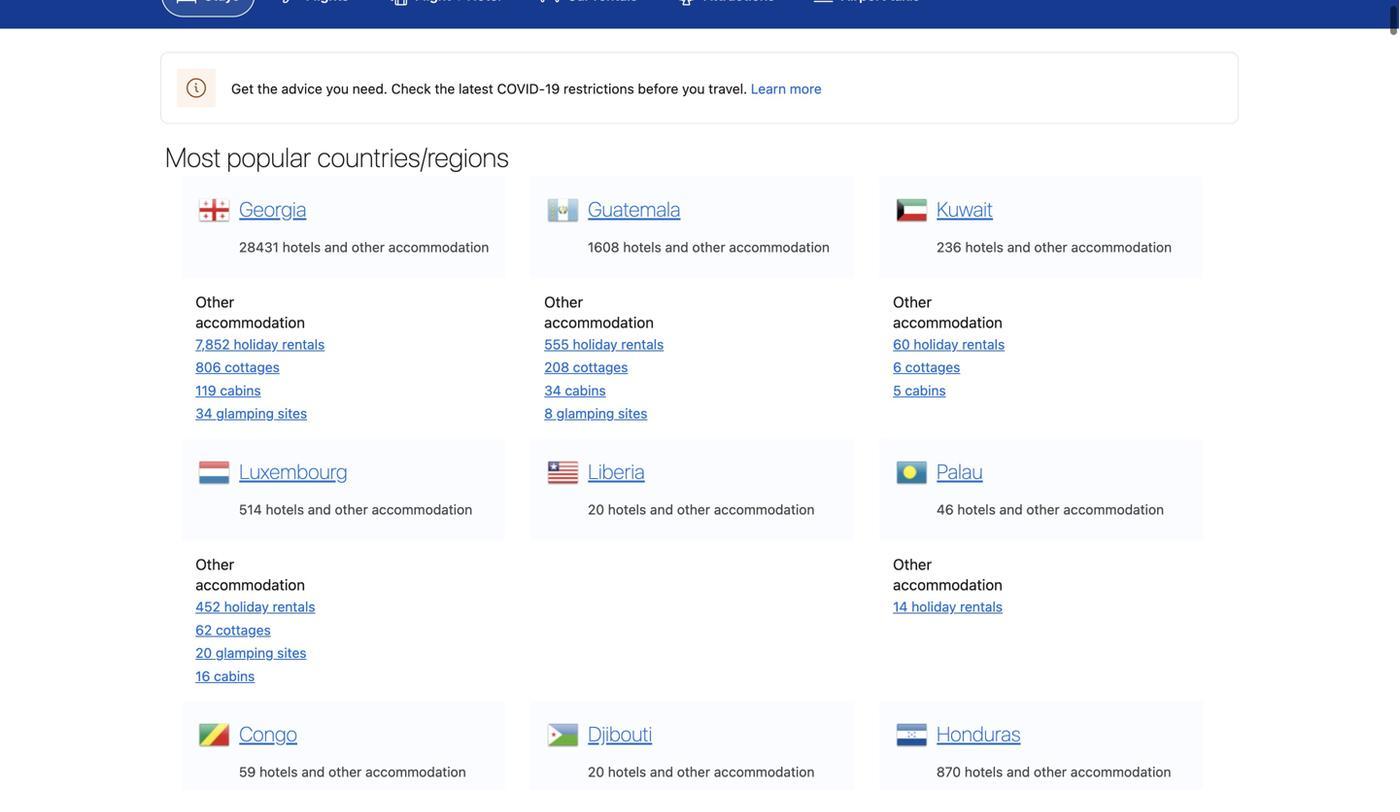 Task type: vqa. For each thing, say whether or not it's contained in the screenshot.
11 to the left
no



Task type: describe. For each thing, give the bounding box(es) containing it.
59 hotels and other accommodation
[[239, 764, 466, 780]]

liberia link
[[583, 457, 645, 483]]

get the advice you need. check the latest covid-19 restrictions before you travel. learn more
[[231, 80, 822, 96]]

62
[[196, 622, 212, 638]]

glamping for guatemala
[[557, 405, 614, 421]]

kuwait
[[937, 197, 993, 221]]

16 cabins link
[[196, 668, 255, 684]]

rentals for guatemala
[[621, 336, 664, 352]]

most popular countries/regions main content
[[160, 141, 1239, 790]]

20 hotels and other accommodation for djibouti
[[588, 764, 815, 780]]

liberia
[[588, 459, 645, 483]]

452
[[196, 599, 220, 615]]

14
[[893, 599, 908, 615]]

georgia
[[239, 197, 306, 221]]

cottages for kuwait
[[905, 359, 960, 375]]

34 glamping sites link
[[196, 405, 307, 421]]

5
[[893, 382, 901, 398]]

514
[[239, 501, 262, 517]]

other for georgia
[[196, 293, 234, 310]]

1608 hotels and other accommodation
[[588, 239, 830, 255]]

popular
[[227, 141, 311, 173]]

other accommodation 555 holiday rentals 208 cottages 34 cabins 8 glamping sites
[[544, 293, 664, 421]]

accommodation inside the other accommodation 7,852 holiday rentals 806 cottages 119 cabins 34 glamping sites
[[196, 313, 305, 331]]

208
[[544, 359, 569, 375]]

check
[[391, 80, 431, 96]]

7,852 holiday rentals link
[[196, 336, 325, 352]]

hotels for liberia
[[608, 501, 646, 517]]

djibouti link
[[583, 719, 652, 746]]

and for honduras
[[1007, 764, 1030, 780]]

cabins inside other accommodation 452 holiday rentals 62 cottages 20 glamping sites 16 cabins
[[214, 668, 255, 684]]

806
[[196, 359, 221, 375]]

advice
[[281, 80, 322, 96]]

46
[[937, 501, 954, 517]]

cottages for luxembourg
[[216, 622, 271, 638]]

5 cabins link
[[893, 382, 946, 398]]

honduras link
[[932, 719, 1021, 746]]

28431 hotels and other accommodation
[[239, 239, 489, 255]]

555
[[544, 336, 569, 352]]

rentals for palau
[[960, 599, 1003, 615]]

sites inside other accommodation 452 holiday rentals 62 cottages 20 glamping sites 16 cabins
[[277, 645, 307, 661]]

holiday for luxembourg
[[224, 599, 269, 615]]

other for palau
[[1027, 501, 1060, 517]]

learn
[[751, 80, 786, 96]]

guatemala
[[588, 197, 681, 221]]

8 glamping sites link
[[544, 405, 648, 421]]

555 holiday rentals link
[[544, 336, 664, 352]]

46 hotels and other accommodation
[[937, 501, 1164, 517]]

other for guatemala
[[544, 293, 583, 310]]

other accommodation 60 holiday rentals 6 cottages 5 cabins
[[893, 293, 1005, 398]]

other for kuwait
[[1034, 239, 1068, 255]]

19
[[545, 80, 560, 96]]

60
[[893, 336, 910, 352]]

restrictions
[[564, 80, 634, 96]]

6
[[893, 359, 902, 375]]

countries/regions
[[317, 141, 509, 173]]

other for congo
[[329, 764, 362, 780]]

hotels for kuwait
[[965, 239, 1004, 255]]

djibouti
[[588, 722, 652, 746]]

congo
[[239, 722, 297, 746]]

more
[[790, 80, 822, 96]]

hotels for djibouti
[[608, 764, 646, 780]]

other for honduras
[[1034, 764, 1067, 780]]

before
[[638, 80, 679, 96]]

other for kuwait
[[893, 293, 932, 310]]

14 holiday rentals link
[[893, 599, 1003, 615]]

holiday for guatemala
[[573, 336, 618, 352]]

and for georgia
[[324, 239, 348, 255]]

8
[[544, 405, 553, 421]]

other accommodation 7,852 holiday rentals 806 cottages 119 cabins 34 glamping sites
[[196, 293, 325, 421]]

20 hotels and other accommodation for liberia
[[588, 501, 815, 517]]

and for liberia
[[650, 501, 673, 517]]

and for guatemala
[[665, 239, 689, 255]]

other for guatemala
[[692, 239, 725, 255]]

6 cottages link
[[893, 359, 960, 375]]

rentals for kuwait
[[962, 336, 1005, 352]]

514 hotels and other accommodation
[[239, 501, 472, 517]]

get
[[231, 80, 254, 96]]

latest
[[459, 80, 493, 96]]

and for luxembourg
[[308, 501, 331, 517]]

and for palau
[[1000, 501, 1023, 517]]

60 holiday rentals link
[[893, 336, 1005, 352]]

most
[[165, 141, 221, 173]]



Task type: locate. For each thing, give the bounding box(es) containing it.
1 horizontal spatial you
[[682, 80, 705, 96]]

holiday inside other accommodation 555 holiday rentals 208 cottages 34 cabins 8 glamping sites
[[573, 336, 618, 352]]

holiday
[[234, 336, 278, 352], [573, 336, 618, 352], [914, 336, 959, 352], [224, 599, 269, 615], [912, 599, 956, 615]]

sites inside other accommodation 555 holiday rentals 208 cottages 34 cabins 8 glamping sites
[[618, 405, 648, 421]]

cottages inside the other accommodation 7,852 holiday rentals 806 cottages 119 cabins 34 glamping sites
[[225, 359, 280, 375]]

20 down djibouti link
[[588, 764, 604, 780]]

rentals up 208 cottages link
[[621, 336, 664, 352]]

palau
[[937, 459, 983, 483]]

1 20 hotels and other accommodation from the top
[[588, 501, 815, 517]]

rentals up 34 glamping sites link
[[282, 336, 325, 352]]

other for luxembourg
[[196, 555, 234, 573]]

870
[[937, 764, 961, 780]]

119 cabins link
[[196, 382, 261, 398]]

holiday inside the other accommodation 7,852 holiday rentals 806 cottages 119 cabins 34 glamping sites
[[234, 336, 278, 352]]

cabins down 806 cottages link
[[220, 382, 261, 398]]

other accommodation 14 holiday rentals
[[893, 555, 1003, 615]]

1 the from the left
[[257, 80, 278, 96]]

other up 60 on the top right of the page
[[893, 293, 932, 310]]

20 down liberia
[[588, 501, 604, 517]]

you left need.
[[326, 80, 349, 96]]

20 down 62 in the left bottom of the page
[[196, 645, 212, 661]]

other up 14 on the right bottom of the page
[[893, 555, 932, 573]]

hotels for georgia
[[282, 239, 321, 255]]

holiday inside other accommodation 14 holiday rentals
[[912, 599, 956, 615]]

7,852
[[196, 336, 230, 352]]

the right get
[[257, 80, 278, 96]]

236
[[937, 239, 962, 255]]

28431
[[239, 239, 279, 255]]

208 cottages link
[[544, 359, 628, 375]]

accommodation inside other accommodation 452 holiday rentals 62 cottages 20 glamping sites 16 cabins
[[196, 576, 305, 593]]

and for kuwait
[[1007, 239, 1031, 255]]

hotels for luxembourg
[[266, 501, 304, 517]]

hotels right '1608' in the left top of the page
[[623, 239, 662, 255]]

cabins inside other accommodation 555 holiday rentals 208 cottages 34 cabins 8 glamping sites
[[565, 382, 606, 398]]

1 vertical spatial 34
[[196, 405, 213, 421]]

cabins for guatemala
[[565, 382, 606, 398]]

20 for djibouti
[[588, 764, 604, 780]]

holiday up 806 cottages link
[[234, 336, 278, 352]]

62 cottages link
[[196, 622, 271, 638]]

1 vertical spatial 20
[[196, 645, 212, 661]]

806 cottages link
[[196, 359, 280, 375]]

accommodation
[[388, 239, 489, 255], [729, 239, 830, 255], [1071, 239, 1172, 255], [196, 313, 305, 331], [544, 313, 654, 331], [893, 313, 1003, 331], [372, 501, 472, 517], [714, 501, 815, 517], [1063, 501, 1164, 517], [196, 576, 305, 593], [893, 576, 1003, 593], [365, 764, 466, 780], [714, 764, 815, 780], [1071, 764, 1171, 780]]

34 down 119
[[196, 405, 213, 421]]

20 hotels and other accommodation down liberia
[[588, 501, 815, 517]]

2 the from the left
[[435, 80, 455, 96]]

other inside other accommodation 452 holiday rentals 62 cottages 20 glamping sites 16 cabins
[[196, 555, 234, 573]]

congo link
[[234, 719, 297, 746]]

kuwait link
[[932, 194, 993, 221]]

rentals up 20 glamping sites link
[[273, 599, 315, 615]]

glamping inside the other accommodation 7,852 holiday rentals 806 cottages 119 cabins 34 glamping sites
[[216, 405, 274, 421]]

glamping down the 34 cabins 'link'
[[557, 405, 614, 421]]

other up 7,852 on the left of page
[[196, 293, 234, 310]]

16
[[196, 668, 210, 684]]

luxembourg link
[[234, 457, 348, 483]]

palau link
[[932, 457, 983, 483]]

and for congo
[[302, 764, 325, 780]]

20 hotels and other accommodation down djibouti
[[588, 764, 815, 780]]

the left latest
[[435, 80, 455, 96]]

other
[[196, 293, 234, 310], [544, 293, 583, 310], [893, 293, 932, 310], [196, 555, 234, 573], [893, 555, 932, 573]]

20 for liberia
[[588, 501, 604, 517]]

hotels right 236
[[965, 239, 1004, 255]]

0 vertical spatial 20 hotels and other accommodation
[[588, 501, 815, 517]]

other for georgia
[[352, 239, 385, 255]]

34 down 208
[[544, 382, 561, 398]]

holiday up 208 cottages link
[[573, 336, 618, 352]]

cottages inside other accommodation 555 holiday rentals 208 cottages 34 cabins 8 glamping sites
[[573, 359, 628, 375]]

2 20 hotels and other accommodation from the top
[[588, 764, 815, 780]]

other accommodation 452 holiday rentals 62 cottages 20 glamping sites 16 cabins
[[196, 555, 315, 684]]

rentals inside the other accommodation 7,852 holiday rentals 806 cottages 119 cabins 34 glamping sites
[[282, 336, 325, 352]]

need.
[[352, 80, 388, 96]]

0 horizontal spatial the
[[257, 80, 278, 96]]

hotels for guatemala
[[623, 239, 662, 255]]

rentals right 60 on the top right of the page
[[962, 336, 1005, 352]]

holiday inside other accommodation 452 holiday rentals 62 cottages 20 glamping sites 16 cabins
[[224, 599, 269, 615]]

cabins down 6 cottages link
[[905, 382, 946, 398]]

glamping down 62 cottages link
[[216, 645, 273, 661]]

236 hotels and other accommodation
[[937, 239, 1172, 255]]

cottages for guatemala
[[573, 359, 628, 375]]

hotels right 46 in the bottom of the page
[[957, 501, 996, 517]]

luxembourg
[[239, 459, 348, 483]]

rentals right 14 on the right bottom of the page
[[960, 599, 1003, 615]]

34 inside the other accommodation 7,852 holiday rentals 806 cottages 119 cabins 34 glamping sites
[[196, 405, 213, 421]]

rentals inside other accommodation 14 holiday rentals
[[960, 599, 1003, 615]]

sites for georgia
[[278, 405, 307, 421]]

cottages up 5 cabins link
[[905, 359, 960, 375]]

hotels right 28431 on the left top of page
[[282, 239, 321, 255]]

and for djibouti
[[650, 764, 673, 780]]

glamping for georgia
[[216, 405, 274, 421]]

you left the travel. at right top
[[682, 80, 705, 96]]

other inside other accommodation 14 holiday rentals
[[893, 555, 932, 573]]

59
[[239, 764, 256, 780]]

travel.
[[709, 80, 747, 96]]

glamping inside other accommodation 452 holiday rentals 62 cottages 20 glamping sites 16 cabins
[[216, 645, 273, 661]]

34
[[544, 382, 561, 398], [196, 405, 213, 421]]

20
[[588, 501, 604, 517], [196, 645, 212, 661], [588, 764, 604, 780]]

hotels right 514
[[266, 501, 304, 517]]

rentals for georgia
[[282, 336, 325, 352]]

1 vertical spatial 20 hotels and other accommodation
[[588, 764, 815, 780]]

hotels right the "59"
[[259, 764, 298, 780]]

glamping down 119 cabins "link"
[[216, 405, 274, 421]]

holiday up 62 cottages link
[[224, 599, 269, 615]]

rentals for luxembourg
[[273, 599, 315, 615]]

other for luxembourg
[[335, 501, 368, 517]]

other
[[352, 239, 385, 255], [692, 239, 725, 255], [1034, 239, 1068, 255], [335, 501, 368, 517], [677, 501, 710, 517], [1027, 501, 1060, 517], [329, 764, 362, 780], [677, 764, 710, 780], [1034, 764, 1067, 780]]

cottages down 555 holiday rentals link
[[573, 359, 628, 375]]

other inside other accommodation 555 holiday rentals 208 cottages 34 cabins 8 glamping sites
[[544, 293, 583, 310]]

glamping
[[216, 405, 274, 421], [557, 405, 614, 421], [216, 645, 273, 661]]

452 holiday rentals link
[[196, 599, 315, 615]]

cabins inside the other accommodation 7,852 holiday rentals 806 cottages 119 cabins 34 glamping sites
[[220, 382, 261, 398]]

holiday up 6 cottages link
[[914, 336, 959, 352]]

20 glamping sites link
[[196, 645, 307, 661]]

cabins down 20 glamping sites link
[[214, 668, 255, 684]]

cottages inside other accommodation 60 holiday rentals 6 cottages 5 cabins
[[905, 359, 960, 375]]

sites up luxembourg link
[[278, 405, 307, 421]]

cabins down 208 cottages link
[[565, 382, 606, 398]]

1 you from the left
[[326, 80, 349, 96]]

rentals inside other accommodation 452 holiday rentals 62 cottages 20 glamping sites 16 cabins
[[273, 599, 315, 615]]

cabins inside other accommodation 60 holiday rentals 6 cottages 5 cabins
[[905, 382, 946, 398]]

hotels
[[282, 239, 321, 255], [623, 239, 662, 255], [965, 239, 1004, 255], [266, 501, 304, 517], [608, 501, 646, 517], [957, 501, 996, 517], [259, 764, 298, 780], [608, 764, 646, 780], [965, 764, 1003, 780]]

cottages for georgia
[[225, 359, 280, 375]]

1 horizontal spatial the
[[435, 80, 455, 96]]

holiday for palau
[[912, 599, 956, 615]]

sites for guatemala
[[618, 405, 648, 421]]

covid-
[[497, 80, 545, 96]]

0 horizontal spatial 34
[[196, 405, 213, 421]]

holiday for georgia
[[234, 336, 278, 352]]

hotels for honduras
[[965, 764, 1003, 780]]

accommodation inside other accommodation 555 holiday rentals 208 cottages 34 cabins 8 glamping sites
[[544, 313, 654, 331]]

other up 555
[[544, 293, 583, 310]]

1 horizontal spatial 34
[[544, 382, 561, 398]]

cottages
[[225, 359, 280, 375], [573, 359, 628, 375], [905, 359, 960, 375], [216, 622, 271, 638]]

cabins
[[220, 382, 261, 398], [565, 382, 606, 398], [905, 382, 946, 398], [214, 668, 255, 684]]

glamping inside other accommodation 555 holiday rentals 208 cottages 34 cabins 8 glamping sites
[[557, 405, 614, 421]]

hotels right 870 at the right
[[965, 764, 1003, 780]]

and
[[324, 239, 348, 255], [665, 239, 689, 255], [1007, 239, 1031, 255], [308, 501, 331, 517], [650, 501, 673, 517], [1000, 501, 1023, 517], [302, 764, 325, 780], [650, 764, 673, 780], [1007, 764, 1030, 780]]

the
[[257, 80, 278, 96], [435, 80, 455, 96]]

34 cabins link
[[544, 382, 606, 398]]

hotels for congo
[[259, 764, 298, 780]]

hotels down djibouti
[[608, 764, 646, 780]]

sites up liberia link
[[618, 405, 648, 421]]

sites inside the other accommodation 7,852 holiday rentals 806 cottages 119 cabins 34 glamping sites
[[278, 405, 307, 421]]

20 hotels and other accommodation
[[588, 501, 815, 517], [588, 764, 815, 780]]

other for liberia
[[677, 501, 710, 517]]

0 horizontal spatial you
[[326, 80, 349, 96]]

cottages up 20 glamping sites link
[[216, 622, 271, 638]]

rentals
[[282, 336, 325, 352], [621, 336, 664, 352], [962, 336, 1005, 352], [273, 599, 315, 615], [960, 599, 1003, 615]]

sites down the 452 holiday rentals link
[[277, 645, 307, 661]]

rentals inside other accommodation 60 holiday rentals 6 cottages 5 cabins
[[962, 336, 1005, 352]]

honduras
[[937, 722, 1021, 746]]

1608
[[588, 239, 620, 255]]

other for palau
[[893, 555, 932, 573]]

rentals inside other accommodation 555 holiday rentals 208 cottages 34 cabins 8 glamping sites
[[621, 336, 664, 352]]

cabins for georgia
[[220, 382, 261, 398]]

119
[[196, 382, 216, 398]]

holiday right 14 on the right bottom of the page
[[912, 599, 956, 615]]

most popular countries/regions
[[165, 141, 509, 173]]

hotels down liberia
[[608, 501, 646, 517]]

cottages inside other accommodation 452 holiday rentals 62 cottages 20 glamping sites 16 cabins
[[216, 622, 271, 638]]

learn more link
[[751, 80, 822, 96]]

other inside the other accommodation 7,852 holiday rentals 806 cottages 119 cabins 34 glamping sites
[[196, 293, 234, 310]]

20 inside other accommodation 452 holiday rentals 62 cottages 20 glamping sites 16 cabins
[[196, 645, 212, 661]]

guatemala link
[[583, 194, 681, 221]]

holiday inside other accommodation 60 holiday rentals 6 cottages 5 cabins
[[914, 336, 959, 352]]

0 vertical spatial 20
[[588, 501, 604, 517]]

870 hotels and other accommodation
[[937, 764, 1171, 780]]

holiday for kuwait
[[914, 336, 959, 352]]

0 vertical spatial 34
[[544, 382, 561, 398]]

cabins for kuwait
[[905, 382, 946, 398]]

georgia link
[[234, 194, 306, 221]]

you
[[326, 80, 349, 96], [682, 80, 705, 96]]

34 inside other accommodation 555 holiday rentals 208 cottages 34 cabins 8 glamping sites
[[544, 382, 561, 398]]

2 you from the left
[[682, 80, 705, 96]]

cottages down 7,852 holiday rentals link
[[225, 359, 280, 375]]

sites
[[278, 405, 307, 421], [618, 405, 648, 421], [277, 645, 307, 661]]

other up 452 on the left of page
[[196, 555, 234, 573]]

hotels for palau
[[957, 501, 996, 517]]

accommodation inside other accommodation 60 holiday rentals 6 cottages 5 cabins
[[893, 313, 1003, 331]]

2 vertical spatial 20
[[588, 764, 604, 780]]

other for djibouti
[[677, 764, 710, 780]]

other inside other accommodation 60 holiday rentals 6 cottages 5 cabins
[[893, 293, 932, 310]]

accommodation inside other accommodation 14 holiday rentals
[[893, 576, 1003, 593]]



